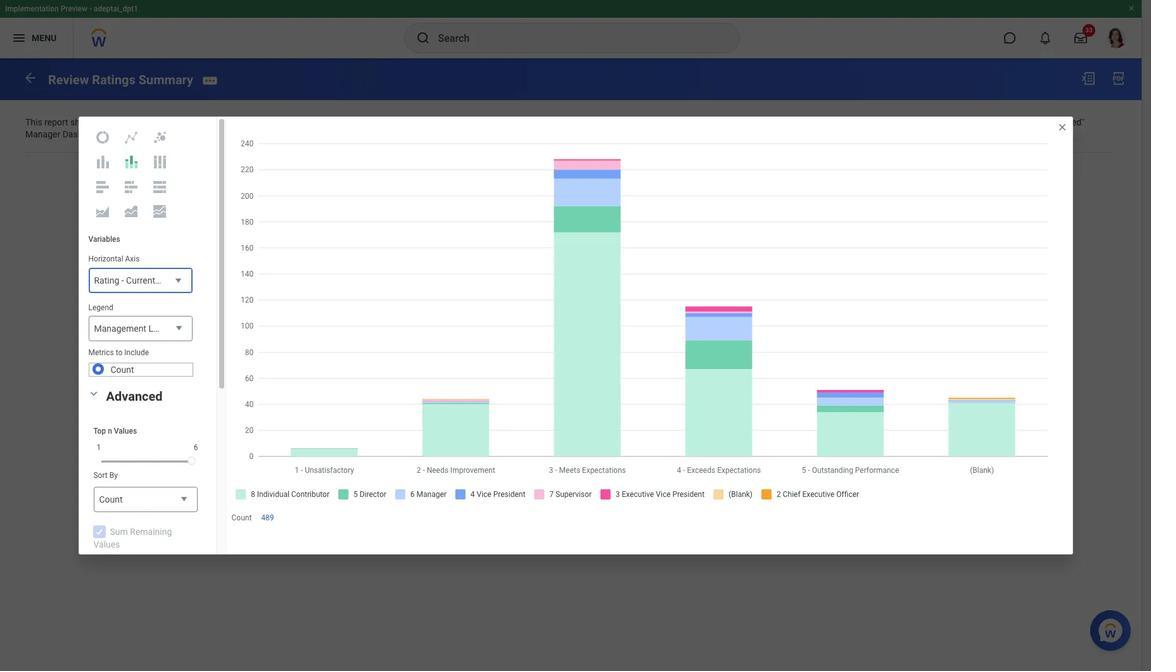 Task type: vqa. For each thing, say whether or not it's contained in the screenshot.
'toolbar'
no



Task type: locate. For each thing, give the bounding box(es) containing it.
1 vertical spatial review
[[300, 117, 328, 127]]

stacked column image
[[124, 155, 139, 170]]

100% area image
[[152, 204, 167, 219]]

management level button
[[88, 316, 192, 342]]

top
[[93, 427, 106, 436]]

supervisory
[[711, 117, 758, 127]]

count down by on the left bottom of page
[[99, 495, 123, 505]]

count
[[111, 365, 134, 375], [99, 495, 123, 505], [232, 514, 252, 523]]

1 and from the left
[[812, 117, 827, 127]]

values
[[114, 427, 137, 436], [93, 540, 120, 550]]

0 vertical spatial include
[[829, 117, 858, 127]]

values right n
[[114, 427, 137, 436]]

rating down horizontal
[[94, 275, 119, 285]]

rating left (meets
[[330, 117, 355, 127]]

-
[[89, 4, 92, 13], [121, 275, 124, 285]]

summary
[[139, 72, 193, 87]]

sort by group
[[93, 471, 197, 513]]

1 horizontal spatial and
[[967, 117, 981, 127]]

current
[[126, 275, 155, 285]]

1 horizontal spatial review
[[300, 117, 328, 127]]

the up donut image
[[98, 117, 111, 127]]

values down sum at left bottom
[[93, 540, 120, 550]]

1 vertical spatial rating
[[94, 275, 119, 285]]

0 vertical spatial -
[[89, 4, 92, 13]]

close environment banner image
[[1128, 4, 1135, 12]]

2 the from the left
[[577, 117, 589, 127]]

(meets
[[357, 117, 385, 127]]

rating
[[330, 117, 355, 127], [94, 275, 119, 285]]

0 horizontal spatial review
[[48, 72, 89, 87]]

axis
[[125, 255, 140, 264]]

implementation preview -   adeptai_dpt1
[[5, 4, 138, 13]]

implementation preview -   adeptai_dpt1 banner
[[0, 0, 1142, 58]]

count inside popup button
[[99, 495, 123, 505]]

0 horizontal spatial and
[[812, 117, 827, 127]]

sort by
[[93, 471, 118, 480]]

level
[[148, 323, 169, 334]]

horizontal
[[88, 255, 123, 264]]

remaining
[[130, 527, 172, 537]]

0 horizontal spatial include
[[124, 348, 149, 357]]

rating inside this report shows the count of employees that were assigned a given review rating (meets expectations, exceeds expectations etc.) during the last review cycle. (prompts on supervisory organization and include subordinate organizations and is used on the "prompted" manager dashboard).
[[330, 117, 355, 127]]

rating - current normalized
[[94, 275, 203, 285]]

1 vertical spatial values
[[93, 540, 120, 550]]

include inside group
[[124, 348, 149, 357]]

review ratings summary main content
[[0, 58, 1142, 183]]

report
[[44, 117, 68, 127]]

count left 489
[[232, 514, 252, 523]]

1 vertical spatial include
[[124, 348, 149, 357]]

rating - current normalized button
[[88, 268, 203, 294]]

ratings
[[92, 72, 135, 87]]

dashboard).
[[62, 129, 111, 140]]

on right (prompts
[[699, 117, 709, 127]]

adeptai_dpt1
[[94, 4, 138, 13]]

sum remaining values group
[[84, 386, 207, 672]]

and left is
[[967, 117, 981, 127]]

count down to
[[111, 365, 134, 375]]

manager
[[25, 129, 60, 140]]

expectations
[[477, 117, 527, 127]]

review right the "given"
[[300, 117, 328, 127]]

100% column image
[[152, 155, 167, 170]]

0 vertical spatial rating
[[330, 117, 355, 127]]

close chart settings image
[[1057, 123, 1067, 133]]

n
[[108, 427, 112, 436]]

metrics
[[88, 348, 114, 357]]

is
[[983, 117, 990, 127]]

- left current
[[121, 275, 124, 285]]

include
[[829, 117, 858, 127], [124, 348, 149, 357]]

advanced dialog
[[78, 117, 1073, 672]]

expectations,
[[387, 117, 440, 127]]

view printable version (pdf) image
[[1111, 71, 1126, 86]]

1 horizontal spatial rating
[[330, 117, 355, 127]]

0 vertical spatial review
[[48, 72, 89, 87]]

2 horizontal spatial the
[[1026, 117, 1038, 127]]

and
[[812, 117, 827, 127], [967, 117, 981, 127]]

and right organization
[[812, 117, 827, 127]]

count
[[113, 117, 135, 127]]

0 horizontal spatial on
[[699, 117, 709, 127]]

0 horizontal spatial the
[[98, 117, 111, 127]]

0 vertical spatial count
[[111, 365, 134, 375]]

the right used on the top of page
[[1026, 117, 1038, 127]]

include right to
[[124, 348, 149, 357]]

review right previous page 'image'
[[48, 72, 89, 87]]

1 horizontal spatial the
[[577, 117, 589, 127]]

this report shows the count of employees that were assigned a given review rating (meets expectations, exceeds expectations etc.) during the last review cycle. (prompts on supervisory organization and include subordinate organizations and is used on the "prompted" manager dashboard).
[[25, 117, 1087, 140]]

0 horizontal spatial rating
[[94, 275, 119, 285]]

that
[[193, 117, 208, 127]]

1 horizontal spatial -
[[121, 275, 124, 285]]

1 horizontal spatial on
[[1014, 117, 1024, 127]]

1 vertical spatial -
[[121, 275, 124, 285]]

on right used on the top of page
[[1014, 117, 1024, 127]]

metrics to include
[[88, 348, 149, 357]]

values for sum remaining values
[[93, 540, 120, 550]]

the
[[98, 117, 111, 127], [577, 117, 589, 127], [1026, 117, 1038, 127]]

horizontal axis
[[88, 255, 140, 264]]

0 horizontal spatial -
[[89, 4, 92, 13]]

3 the from the left
[[1026, 117, 1038, 127]]

were
[[211, 117, 230, 127]]

0 vertical spatial values
[[114, 427, 137, 436]]

on
[[699, 117, 709, 127], [1014, 117, 1024, 127]]

stacked bar image
[[124, 179, 139, 194]]

stacked area image
[[124, 204, 139, 219]]

- right 'preview'
[[89, 4, 92, 13]]

values inside the sum remaining values
[[93, 540, 120, 550]]

of
[[138, 117, 146, 127]]

include left subordinate
[[829, 117, 858, 127]]

review
[[48, 72, 89, 87], [300, 117, 328, 127]]

implementation
[[5, 4, 59, 13]]

1 vertical spatial count
[[99, 495, 123, 505]]

the left the last
[[577, 117, 589, 127]]

1
[[97, 443, 101, 452]]

values inside group
[[114, 427, 137, 436]]

variables group
[[79, 225, 203, 386]]

etc.)
[[530, 117, 547, 127]]

1 horizontal spatial include
[[829, 117, 858, 127]]

sort
[[93, 471, 108, 480]]

1 the from the left
[[98, 117, 111, 127]]



Task type: describe. For each thing, give the bounding box(es) containing it.
- inside banner
[[89, 4, 92, 13]]

review ratings summary
[[48, 72, 193, 87]]

review inside this report shows the count of employees that were assigned a given review rating (meets expectations, exceeds expectations etc.) during the last review cycle. (prompts on supervisory organization and include subordinate organizations and is used on the "prompted" manager dashboard).
[[300, 117, 328, 127]]

cycle.
[[635, 117, 658, 127]]

last
[[591, 117, 606, 127]]

notifications large image
[[1039, 32, 1052, 44]]

normalized
[[157, 275, 203, 285]]

count inside metrics to include group
[[111, 365, 134, 375]]

inbox large image
[[1075, 32, 1087, 44]]

this
[[25, 117, 42, 127]]

export to excel image
[[1081, 71, 1096, 86]]

employees
[[148, 117, 191, 127]]

count button
[[93, 487, 197, 513]]

during
[[549, 117, 574, 127]]

assigned
[[232, 117, 267, 127]]

used
[[992, 117, 1012, 127]]

given
[[277, 117, 298, 127]]

2 and from the left
[[967, 117, 981, 127]]

metrics to include group
[[88, 348, 193, 377]]

"prompted"
[[1041, 117, 1084, 127]]

clustered bar image
[[95, 179, 110, 194]]

a
[[270, 117, 274, 127]]

search image
[[415, 30, 431, 46]]

management
[[94, 323, 146, 334]]

sum
[[110, 527, 128, 537]]

to
[[116, 348, 122, 357]]

by
[[109, 471, 118, 480]]

subordinate
[[860, 117, 908, 127]]

management level
[[94, 323, 169, 334]]

legend
[[88, 303, 113, 312]]

bubble image
[[152, 130, 167, 145]]

advanced button
[[106, 389, 163, 404]]

organization
[[760, 117, 810, 127]]

previous page image
[[23, 70, 38, 85]]

100% bar image
[[152, 179, 167, 194]]

line image
[[124, 130, 139, 145]]

chevron down image
[[86, 389, 101, 398]]

2 on from the left
[[1014, 117, 1024, 127]]

rating inside popup button
[[94, 275, 119, 285]]

overlaid area image
[[95, 204, 110, 219]]

horizontal axis group
[[88, 254, 203, 294]]

donut image
[[95, 130, 110, 145]]

check small image
[[92, 524, 107, 540]]

top n values
[[93, 427, 137, 436]]

review ratings summary link
[[48, 72, 193, 87]]

profile logan mcneil element
[[1099, 24, 1134, 52]]

489 button
[[261, 513, 276, 524]]

exceeds
[[442, 117, 474, 127]]

489
[[261, 514, 274, 523]]

(prompts
[[660, 117, 697, 127]]

preview
[[61, 4, 88, 13]]

legend group
[[88, 303, 192, 342]]

organizations
[[910, 117, 964, 127]]

top n values group
[[93, 426, 201, 468]]

values for top n values
[[114, 427, 137, 436]]

6
[[194, 443, 198, 452]]

advanced
[[106, 389, 163, 404]]

- inside popup button
[[121, 275, 124, 285]]

include inside this report shows the count of employees that were assigned a given review rating (meets expectations, exceeds expectations etc.) during the last review cycle. (prompts on supervisory organization and include subordinate organizations and is used on the "prompted" manager dashboard).
[[829, 117, 858, 127]]

1 on from the left
[[699, 117, 709, 127]]

clustered column image
[[95, 155, 110, 170]]

sum remaining values
[[93, 527, 172, 550]]

review
[[608, 117, 633, 127]]

2 vertical spatial count
[[232, 514, 252, 523]]

shows
[[70, 117, 96, 127]]

variables
[[88, 235, 120, 244]]



